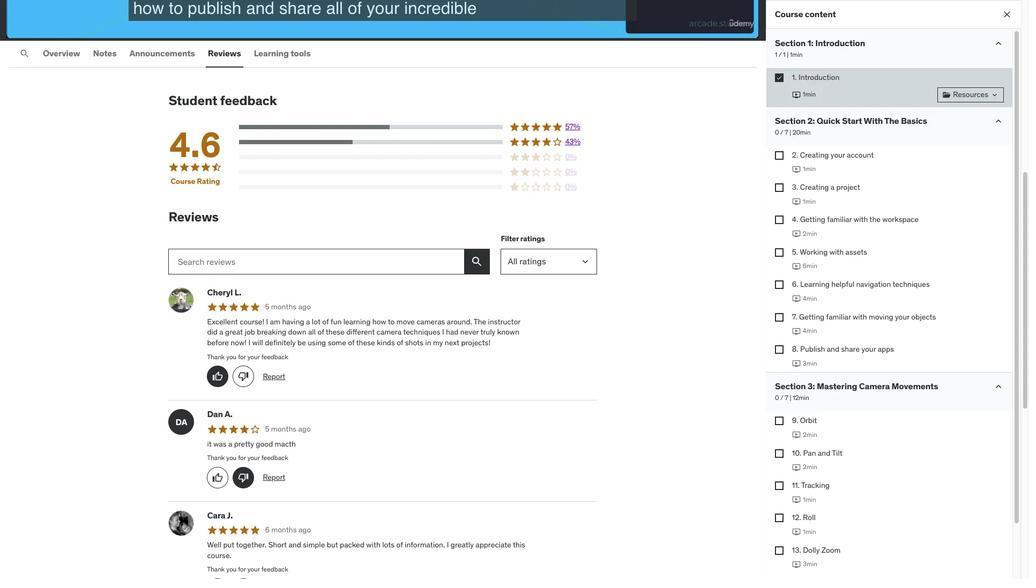 Task type: vqa. For each thing, say whether or not it's contained in the screenshot.
ULTIMATE
no



Task type: locate. For each thing, give the bounding box(es) containing it.
7 left 20min
[[785, 128, 789, 136]]

4.
[[792, 215, 799, 224]]

thank down before
[[207, 353, 225, 361]]

packed
[[340, 540, 365, 550]]

play tracking image
[[792, 496, 801, 504]]

xsmall image left 10. in the bottom right of the page
[[775, 449, 784, 458]]

feedback down definitely
[[262, 353, 288, 361]]

play publish and share your apps image
[[792, 359, 801, 368]]

section up 20min
[[775, 115, 806, 126]]

1 vertical spatial 4min
[[803, 327, 818, 335]]

0 vertical spatial report
[[263, 371, 285, 381]]

2 report button from the top
[[263, 473, 285, 483]]

1 0% from the top
[[565, 152, 577, 161]]

roll
[[803, 513, 816, 523]]

a right was
[[228, 439, 232, 449]]

now!
[[231, 338, 247, 347]]

1 horizontal spatial learning
[[801, 279, 830, 289]]

0 vertical spatial the
[[885, 115, 900, 126]]

notes button
[[91, 41, 119, 66]]

mark as unhelpful image
[[238, 371, 249, 382]]

/ down section 1: introduction dropdown button
[[779, 51, 782, 59]]

for for cara j.
[[238, 565, 246, 573]]

1
[[775, 51, 778, 59], [784, 51, 786, 59]]

0 vertical spatial reviews
[[208, 48, 241, 59]]

2min for pan
[[803, 463, 818, 471]]

5 for cheryl l.
[[265, 302, 269, 312]]

play creating a project image
[[792, 197, 801, 206]]

small image for section 3: mastering camera movements
[[994, 381, 1004, 392]]

report right 'undo mark as unhelpful' icon
[[263, 473, 285, 482]]

1 vertical spatial these
[[356, 338, 375, 347]]

this
[[513, 540, 526, 550]]

0 vertical spatial 4min
[[803, 294, 818, 302]]

1 vertical spatial you
[[226, 454, 237, 462]]

play roll image
[[792, 528, 801, 536]]

| inside the section 1: introduction 1 / 1 | 1min
[[787, 51, 789, 59]]

5 months ago up macth
[[265, 424, 311, 434]]

objects
[[912, 312, 937, 321]]

small image
[[994, 38, 1004, 49], [994, 381, 1004, 392]]

1 vertical spatial the
[[474, 317, 487, 326]]

resources button
[[938, 87, 1004, 102]]

0 vertical spatial 3min
[[803, 359, 818, 367]]

xsmall image for 2. creating your account
[[775, 151, 784, 160]]

2 report from the top
[[263, 473, 285, 482]]

start
[[842, 115, 863, 126]]

0 vertical spatial 7
[[785, 128, 789, 136]]

2 5 months ago from the top
[[265, 424, 311, 434]]

learning tools button
[[252, 41, 313, 66]]

1 vertical spatial for
[[238, 454, 246, 462]]

with
[[864, 115, 883, 126]]

xsmall image inside resources dropdown button
[[991, 90, 1000, 99]]

| inside section 3: mastering camera movements 0 / 7 | 12min
[[790, 394, 792, 402]]

for for cheryl l.
[[238, 353, 246, 361]]

the up truly
[[474, 317, 487, 326]]

1 report from the top
[[263, 371, 285, 381]]

4min right the play getting familiar with moving your objects image
[[803, 327, 818, 335]]

learning down 6min
[[801, 279, 830, 289]]

/
[[115, 21, 119, 30], [779, 51, 782, 59], [781, 128, 784, 136], [781, 394, 784, 402]]

2 3min from the top
[[803, 560, 818, 568]]

1.
[[792, 72, 797, 82]]

2.
[[792, 150, 799, 160]]

section 1: introduction 1 / 1 | 1min
[[775, 38, 866, 59]]

2 vertical spatial |
[[790, 394, 792, 402]]

0 vertical spatial ago
[[298, 302, 311, 312]]

your down the will
[[248, 353, 260, 361]]

2min right play pan and tilt image
[[803, 463, 818, 471]]

1 report button from the top
[[263, 371, 285, 382]]

2 7 from the top
[[785, 394, 789, 402]]

3min for dolly
[[803, 560, 818, 568]]

ago for j.
[[299, 525, 311, 535]]

2 creating from the top
[[800, 182, 829, 192]]

familiar down helpful
[[827, 312, 851, 321]]

4. getting familiar with the workspace
[[792, 215, 919, 224]]

with
[[854, 215, 868, 224], [830, 247, 844, 257], [853, 312, 867, 321], [366, 540, 381, 550]]

report button right 'undo mark as unhelpful' icon
[[263, 473, 285, 483]]

report for l.
[[263, 371, 285, 381]]

0 vertical spatial section
[[775, 38, 806, 48]]

2 vertical spatial 0%
[[565, 182, 577, 191]]

familiar down project in the top right of the page
[[828, 215, 852, 224]]

7 inside section 3: mastering camera movements 0 / 7 | 12min
[[785, 394, 789, 402]]

0 vertical spatial creating
[[800, 150, 829, 160]]

1 section from the top
[[775, 38, 806, 48]]

0 vertical spatial learning
[[254, 48, 289, 59]]

xsmall image left 2.
[[775, 151, 784, 160]]

| left 20min
[[790, 128, 792, 136]]

0:26
[[98, 21, 113, 30]]

introduction
[[816, 38, 866, 48], [799, 72, 840, 82]]

thank for cara
[[207, 565, 225, 573]]

1 thank you for your feedback from the top
[[207, 353, 288, 361]]

0 vertical spatial 0
[[775, 128, 779, 136]]

xsmall image left 4. in the right top of the page
[[775, 216, 784, 224]]

and down 6 months ago on the bottom of the page
[[289, 540, 301, 550]]

never
[[461, 327, 479, 337]]

these down 'fun'
[[326, 327, 345, 337]]

2 small image from the top
[[994, 381, 1004, 392]]

3 section from the top
[[775, 381, 806, 392]]

filter
[[501, 234, 519, 244]]

1 horizontal spatial 1
[[784, 51, 786, 59]]

moving
[[869, 312, 894, 321]]

techniques up in
[[403, 327, 441, 337]]

0 left 12min
[[775, 394, 779, 402]]

section inside the section 1: introduction 1 / 1 | 1min
[[775, 38, 806, 48]]

1 vertical spatial |
[[790, 128, 792, 136]]

1 vertical spatial 2min
[[803, 431, 818, 439]]

small image for section 1: introduction
[[994, 38, 1004, 49]]

3min right play dolly zoom icon
[[803, 560, 818, 568]]

0 vertical spatial report button
[[263, 371, 285, 382]]

xsmall image for 11. tracking
[[775, 482, 784, 490]]

months up the short
[[272, 525, 297, 535]]

2 vertical spatial ago
[[299, 525, 311, 535]]

add note image
[[143, 19, 156, 32]]

1min for 3.
[[803, 197, 816, 205]]

3 2min from the top
[[803, 463, 818, 471]]

/ left 12min
[[781, 394, 784, 402]]

months for cara j.
[[272, 525, 297, 535]]

2 vertical spatial thank you for your feedback
[[207, 565, 288, 573]]

3 you from the top
[[226, 565, 237, 573]]

0 vertical spatial familiar
[[828, 215, 852, 224]]

1 vertical spatial 0
[[775, 394, 779, 402]]

1 vertical spatial learning
[[801, 279, 830, 289]]

0 vertical spatial techniques
[[893, 279, 930, 289]]

1 vertical spatial report button
[[263, 473, 285, 483]]

section left 1: at the top right of page
[[775, 38, 806, 48]]

0 left 20min
[[775, 128, 779, 136]]

your down it was a pretty good macth
[[248, 454, 260, 462]]

2min right play orbit image
[[803, 431, 818, 439]]

before
[[207, 338, 229, 347]]

1 vertical spatial 3min
[[803, 560, 818, 568]]

cameras
[[417, 317, 445, 326]]

xsmall image left 8.
[[775, 345, 784, 354]]

techniques
[[893, 279, 930, 289], [403, 327, 441, 337]]

xsmall image left 12.
[[775, 514, 784, 523]]

1min right play creating your account image
[[803, 165, 816, 173]]

course
[[775, 9, 804, 20], [171, 177, 195, 186]]

0 vertical spatial course
[[775, 9, 804, 20]]

feedback down reviews button
[[220, 92, 277, 109]]

introduction inside the section 1: introduction 1 / 1 | 1min
[[816, 38, 866, 48]]

learning left tools
[[254, 48, 289, 59]]

reviews down course rating
[[169, 208, 219, 225]]

you down course.
[[226, 565, 237, 573]]

2 vertical spatial and
[[289, 540, 301, 550]]

1 2min from the top
[[803, 229, 818, 238]]

1 for from the top
[[238, 353, 246, 361]]

2 vertical spatial for
[[238, 565, 246, 573]]

2 0% button from the top
[[239, 167, 598, 177]]

months for cheryl l.
[[271, 302, 297, 312]]

3 ago from the top
[[299, 525, 311, 535]]

13.
[[792, 545, 802, 555]]

1 vertical spatial thank you for your feedback
[[207, 454, 288, 462]]

0 vertical spatial 0% button
[[239, 152, 598, 162]]

1 horizontal spatial these
[[356, 338, 375, 347]]

introduction right 1.
[[799, 72, 840, 82]]

1 ago from the top
[[298, 302, 311, 312]]

2min for orbit
[[803, 431, 818, 439]]

report button for cheryl l.
[[263, 371, 285, 382]]

1 thank from the top
[[207, 353, 225, 361]]

1 vertical spatial thank
[[207, 454, 225, 462]]

getting
[[800, 215, 826, 224], [800, 312, 825, 321]]

your right 'moving'
[[896, 312, 910, 321]]

section for section 1: introduction
[[775, 38, 806, 48]]

course inside sidebar element
[[775, 9, 804, 20]]

course for course rating
[[171, 177, 195, 186]]

expanded view image
[[744, 19, 757, 32]]

6
[[265, 525, 270, 535]]

0 vertical spatial and
[[827, 344, 840, 354]]

introduction right 1: at the top right of page
[[816, 38, 866, 48]]

/ inside "section 2: quick start with the basics 0 / 7 | 20min"
[[781, 128, 784, 136]]

1 vertical spatial 5
[[265, 424, 269, 434]]

announcements
[[129, 48, 195, 59]]

2 thank you for your feedback from the top
[[207, 454, 288, 462]]

0 vertical spatial 5 months ago
[[265, 302, 311, 312]]

2 2min from the top
[[803, 431, 818, 439]]

play getting familiar with the workspace image
[[792, 230, 801, 238]]

0 vertical spatial introduction
[[816, 38, 866, 48]]

0 horizontal spatial the
[[474, 317, 487, 326]]

0 vertical spatial getting
[[800, 215, 826, 224]]

1 vertical spatial and
[[818, 448, 831, 458]]

2 for from the top
[[238, 454, 246, 462]]

i left the will
[[248, 338, 251, 347]]

1 vertical spatial 7
[[785, 394, 789, 402]]

tools
[[291, 48, 311, 59]]

2 vertical spatial thank
[[207, 565, 225, 573]]

3 for from the top
[[238, 565, 246, 573]]

learning inside button
[[254, 48, 289, 59]]

1 vertical spatial section
[[775, 115, 806, 126]]

subtitles image
[[683, 19, 696, 32]]

the
[[870, 215, 881, 224]]

2 thank from the top
[[207, 454, 225, 462]]

you down was
[[226, 454, 237, 462]]

j.
[[227, 510, 233, 521]]

1min right the play tracking icon
[[803, 495, 816, 503]]

1 5 months ago from the top
[[265, 302, 311, 312]]

0 vertical spatial 2min
[[803, 229, 818, 238]]

1 vertical spatial familiar
[[827, 312, 851, 321]]

xsmall image for 8. publish and share your apps
[[775, 345, 784, 354]]

0:26 / 0:38
[[98, 21, 136, 30]]

1 4min from the top
[[803, 294, 818, 302]]

2 5 from the top
[[265, 424, 269, 434]]

the inside "section 2: quick start with the basics 0 / 7 | 20min"
[[885, 115, 900, 126]]

you down now!
[[226, 353, 237, 361]]

3 thank you for your feedback from the top
[[207, 565, 288, 573]]

3 0% button from the top
[[239, 182, 598, 192]]

3min right play publish and share your apps image
[[803, 359, 818, 367]]

0 vertical spatial thank
[[207, 353, 225, 361]]

course left content on the right top of the page
[[775, 9, 804, 20]]

project
[[837, 182, 861, 192]]

pan
[[804, 448, 817, 458]]

short
[[268, 540, 287, 550]]

section inside section 3: mastering camera movements 0 / 7 | 12min
[[775, 381, 806, 392]]

section inside "section 2: quick start with the basics 0 / 7 | 20min"
[[775, 115, 806, 126]]

play learning helpful navigation techniques image
[[792, 294, 801, 303]]

having
[[282, 317, 304, 326]]

and left the share
[[827, 344, 840, 354]]

| left 12min
[[790, 394, 792, 402]]

7
[[785, 128, 789, 136], [785, 394, 789, 402]]

well
[[207, 540, 222, 550]]

section 2: quick start with the basics 0 / 7 | 20min
[[775, 115, 928, 136]]

| down section 1: introduction dropdown button
[[787, 51, 789, 59]]

4min for learning
[[803, 294, 818, 302]]

quick
[[817, 115, 841, 126]]

0% for 3rd 0% button from the bottom of the page
[[565, 152, 577, 161]]

2 vertical spatial months
[[272, 525, 297, 535]]

camera
[[377, 327, 402, 337]]

thank down course.
[[207, 565, 225, 573]]

4.6
[[170, 124, 221, 166]]

a
[[831, 182, 835, 192], [306, 317, 310, 326], [220, 327, 223, 337], [228, 439, 232, 449]]

filter ratings
[[501, 234, 545, 244]]

i left greatly
[[447, 540, 449, 550]]

2 0% from the top
[[565, 167, 577, 176]]

1 vertical spatial creating
[[800, 182, 829, 192]]

section 2: quick start with the basics button
[[775, 115, 928, 126]]

1 0 from the top
[[775, 128, 779, 136]]

1 0% button from the top
[[239, 152, 598, 162]]

1 vertical spatial reviews
[[169, 208, 219, 225]]

small image
[[994, 116, 1004, 126]]

search image
[[19, 48, 30, 59]]

mute image
[[642, 19, 655, 32]]

2min right play getting familiar with the workspace icon
[[803, 229, 818, 238]]

2 vertical spatial 0% button
[[239, 182, 598, 192]]

zoom
[[822, 545, 841, 555]]

2min
[[803, 229, 818, 238], [803, 431, 818, 439], [803, 463, 818, 471]]

2 vertical spatial you
[[226, 565, 237, 573]]

reviews up student feedback
[[208, 48, 241, 59]]

i left had
[[442, 327, 444, 337]]

1 horizontal spatial course
[[775, 9, 804, 20]]

1 vertical spatial 5 months ago
[[265, 424, 311, 434]]

5. working with assets
[[792, 247, 868, 257]]

of right 'lots'
[[397, 540, 403, 550]]

1 vertical spatial course
[[171, 177, 195, 186]]

good
[[256, 439, 273, 449]]

play introduction image
[[792, 90, 801, 99]]

1 3min from the top
[[803, 359, 818, 367]]

report button right mark as unhelpful icon
[[263, 371, 285, 382]]

1 horizontal spatial the
[[885, 115, 900, 126]]

1 you from the top
[[226, 353, 237, 361]]

xsmall image right resources
[[991, 90, 1000, 99]]

xsmall image left 13.
[[775, 546, 784, 555]]

/ right 0:26
[[115, 21, 119, 30]]

1 vertical spatial small image
[[994, 381, 1004, 392]]

2 you from the top
[[226, 454, 237, 462]]

2 ago from the top
[[298, 424, 311, 434]]

familiar
[[828, 215, 852, 224], [827, 312, 851, 321]]

2 0 from the top
[[775, 394, 779, 402]]

report button for dan a.
[[263, 473, 285, 483]]

section for section 2: quick start with the basics
[[775, 115, 806, 126]]

1 creating from the top
[[800, 150, 829, 160]]

0 horizontal spatial learning
[[254, 48, 289, 59]]

0 vertical spatial months
[[271, 302, 297, 312]]

thank you for your feedback
[[207, 353, 288, 361], [207, 454, 288, 462], [207, 565, 288, 573]]

0 vertical spatial |
[[787, 51, 789, 59]]

0% button
[[239, 152, 598, 162], [239, 167, 598, 177], [239, 182, 598, 192]]

0 horizontal spatial techniques
[[403, 327, 441, 337]]

xsmall image left 5.
[[775, 248, 784, 257]]

report
[[263, 371, 285, 381], [263, 473, 285, 482]]

1 horizontal spatial techniques
[[893, 279, 930, 289]]

3min
[[803, 359, 818, 367], [803, 560, 818, 568]]

the inside excellent course! i am having a lot of fun learning how to move cameras around. the instructor did a great job breaking down all of these different camera techniques i had never truly known before now! i will definitely be using some of these kinds of shots in my next projects!
[[474, 317, 487, 326]]

1min up 1.
[[790, 51, 803, 59]]

0 vertical spatial these
[[326, 327, 345, 337]]

7 left 12min
[[785, 394, 789, 402]]

1min inside the section 1: introduction 1 / 1 | 1min
[[790, 51, 803, 59]]

|
[[787, 51, 789, 59], [790, 128, 792, 136], [790, 394, 792, 402]]

thank you for your feedback down now!
[[207, 353, 288, 361]]

play orbit image
[[792, 431, 801, 439]]

1 vertical spatial 0%
[[565, 167, 577, 176]]

xsmall image left 7.
[[775, 313, 784, 321]]

3 0% from the top
[[565, 182, 577, 191]]

xsmall image for 7. getting familiar with moving your objects
[[775, 313, 784, 321]]

1 vertical spatial ago
[[298, 424, 311, 434]]

for down pretty
[[238, 454, 246, 462]]

xsmall image
[[775, 73, 784, 82], [943, 90, 951, 99], [775, 248, 784, 257], [775, 281, 784, 289], [775, 345, 784, 354], [775, 417, 784, 425], [775, 482, 784, 490], [775, 546, 784, 555]]

xsmall image for 9. orbit
[[775, 417, 784, 425]]

section up 12min
[[775, 381, 806, 392]]

1 small image from the top
[[994, 38, 1004, 49]]

2 vertical spatial 2min
[[803, 463, 818, 471]]

creating right 2.
[[800, 150, 829, 160]]

0 vertical spatial small image
[[994, 38, 1004, 49]]

with inside well put together. short and simple but packed with lots of information. i greatly appreciate this course.
[[366, 540, 381, 550]]

0 horizontal spatial 1
[[775, 51, 778, 59]]

play creating your account image
[[792, 165, 801, 174]]

1 vertical spatial getting
[[800, 312, 825, 321]]

1 vertical spatial report
[[263, 473, 285, 482]]

1min
[[790, 51, 803, 59], [803, 90, 816, 98], [803, 165, 816, 173], [803, 197, 816, 205], [803, 495, 816, 503], [803, 528, 816, 536]]

getting right 4. in the right top of the page
[[800, 215, 826, 224]]

was
[[214, 439, 227, 449]]

mark as helpful image
[[213, 472, 223, 483]]

rating
[[197, 177, 220, 186]]

and left tilt
[[818, 448, 831, 458]]

3min for publish
[[803, 359, 818, 367]]

1 5 from the top
[[265, 302, 269, 312]]

familiar for the
[[828, 215, 852, 224]]

camera
[[859, 381, 890, 392]]

1min for 2.
[[803, 165, 816, 173]]

0 vertical spatial 5
[[265, 302, 269, 312]]

5 up "breaking"
[[265, 302, 269, 312]]

1 vertical spatial 0% button
[[239, 167, 598, 177]]

2 section from the top
[[775, 115, 806, 126]]

months up am
[[271, 302, 297, 312]]

report right mark as unhelpful icon
[[263, 371, 285, 381]]

thank you for your feedback down pretty
[[207, 454, 288, 462]]

xsmall image
[[991, 90, 1000, 99], [775, 151, 784, 160], [775, 183, 784, 192], [775, 216, 784, 224], [775, 313, 784, 321], [775, 449, 784, 458], [775, 514, 784, 523]]

your
[[831, 150, 846, 160], [896, 312, 910, 321], [862, 344, 876, 354], [248, 353, 260, 361], [248, 454, 260, 462], [248, 565, 260, 573]]

da
[[176, 417, 187, 427]]

0 vertical spatial thank you for your feedback
[[207, 353, 288, 361]]

4min right play learning helpful navigation techniques image at the bottom right of page
[[803, 294, 818, 302]]

xsmall image left 9. at the bottom right of page
[[775, 417, 784, 425]]

you for j.
[[226, 565, 237, 573]]

5 months ago
[[265, 302, 311, 312], [265, 424, 311, 434]]

xsmall image for 5. working with assets
[[775, 248, 784, 257]]

dan
[[207, 409, 223, 420]]

of right all
[[318, 327, 324, 337]]

1min for 11.
[[803, 495, 816, 503]]

undo mark as unhelpful image
[[238, 472, 249, 483]]

5 up good
[[265, 424, 269, 434]]

these down different in the bottom left of the page
[[356, 338, 375, 347]]

thank down was
[[207, 454, 225, 462]]

0 horizontal spatial course
[[171, 177, 195, 186]]

for down together.
[[238, 565, 246, 573]]

section 1: introduction button
[[775, 38, 866, 48]]

xsmall image left 11.
[[775, 482, 784, 490]]

the right with
[[885, 115, 900, 126]]

5 months ago up having
[[265, 302, 311, 312]]

1 7 from the top
[[785, 128, 789, 136]]

2 4min from the top
[[803, 327, 818, 335]]

7 inside "section 2: quick start with the basics 0 / 7 | 20min"
[[785, 128, 789, 136]]

all
[[308, 327, 316, 337]]

i left am
[[266, 317, 268, 326]]

months up macth
[[271, 424, 297, 434]]

Search reviews text field
[[169, 249, 465, 274]]

1min right play creating a project icon
[[803, 197, 816, 205]]

overview
[[43, 48, 80, 59]]

0 vertical spatial 0%
[[565, 152, 577, 161]]

2 1 from the left
[[784, 51, 786, 59]]

mastering
[[817, 381, 858, 392]]

feedback
[[220, 92, 277, 109], [262, 353, 288, 361], [262, 454, 288, 462], [262, 565, 288, 573]]

2:
[[808, 115, 815, 126]]

getting right 7.
[[800, 312, 825, 321]]

ago for l.
[[298, 302, 311, 312]]

2 vertical spatial section
[[775, 381, 806, 392]]

familiar for moving
[[827, 312, 851, 321]]

techniques inside sidebar element
[[893, 279, 930, 289]]

xsmall image left resources
[[943, 90, 951, 99]]

for down now!
[[238, 353, 246, 361]]

0% for second 0% button from the bottom
[[565, 167, 577, 176]]

apps
[[878, 344, 895, 354]]

3 thank from the top
[[207, 565, 225, 573]]

0 vertical spatial you
[[226, 353, 237, 361]]

1 vertical spatial months
[[271, 424, 297, 434]]

1 vertical spatial techniques
[[403, 327, 441, 337]]

0 vertical spatial for
[[238, 353, 246, 361]]

workspace
[[883, 215, 919, 224]]



Task type: describe. For each thing, give the bounding box(es) containing it.
be
[[298, 338, 306, 347]]

3. creating a project
[[792, 182, 861, 192]]

thank for cheryl
[[207, 353, 225, 361]]

your down together.
[[248, 565, 260, 573]]

your left the apps
[[862, 344, 876, 354]]

content
[[805, 9, 836, 20]]

2min for getting
[[803, 229, 818, 238]]

of down different in the bottom left of the page
[[348, 338, 355, 347]]

xsmall image inside resources dropdown button
[[943, 90, 951, 99]]

1 1 from the left
[[775, 51, 778, 59]]

put
[[223, 540, 235, 550]]

1 vertical spatial introduction
[[799, 72, 840, 82]]

section for section 3: mastering camera movements
[[775, 381, 806, 392]]

with left assets
[[830, 247, 844, 257]]

xsmall image for 1. introduction
[[775, 73, 784, 82]]

account
[[847, 150, 874, 160]]

kinds
[[377, 338, 395, 347]]

had
[[446, 327, 459, 337]]

feedback for j.
[[262, 565, 288, 573]]

thank you for your feedback for cheryl l.
[[207, 353, 288, 361]]

6. learning helpful navigation techniques
[[792, 279, 930, 289]]

getting for 4.
[[800, 215, 826, 224]]

reviews inside button
[[208, 48, 241, 59]]

5 for dan a.
[[265, 424, 269, 434]]

cheryl
[[207, 287, 233, 297]]

11.
[[792, 481, 800, 490]]

ago for a.
[[298, 424, 311, 434]]

creating for a
[[800, 182, 829, 192]]

course rating
[[171, 177, 220, 186]]

student
[[169, 92, 217, 109]]

section 3: mastering camera movements 0 / 7 | 12min
[[775, 381, 939, 402]]

orbit
[[800, 416, 817, 425]]

3.
[[792, 182, 799, 192]]

some
[[328, 338, 346, 347]]

will
[[252, 338, 263, 347]]

| inside "section 2: quick start with the basics 0 / 7 | 20min"
[[790, 128, 792, 136]]

transcript in sidebar region image
[[663, 19, 676, 32]]

to
[[388, 317, 395, 326]]

excellent
[[207, 317, 238, 326]]

20min
[[793, 128, 811, 136]]

cheryl l.
[[207, 287, 242, 297]]

feedback for a.
[[262, 454, 288, 462]]

of inside well put together. short and simple but packed with lots of information. i greatly appreciate this course.
[[397, 540, 403, 550]]

learning inside sidebar element
[[801, 279, 830, 289]]

thank you for your feedback for dan a.
[[207, 454, 288, 462]]

i inside well put together. short and simple but packed with lots of information. i greatly appreciate this course.
[[447, 540, 449, 550]]

and for share
[[827, 344, 840, 354]]

7.
[[792, 312, 798, 321]]

0 inside "section 2: quick start with the basics 0 / 7 | 20min"
[[775, 128, 779, 136]]

working
[[800, 247, 828, 257]]

a left project in the top right of the page
[[831, 182, 835, 192]]

sidebar element
[[766, 0, 1022, 579]]

macth
[[275, 439, 296, 449]]

12.
[[792, 513, 802, 523]]

report for a.
[[263, 473, 285, 482]]

of right kinds
[[397, 338, 403, 347]]

/ inside the section 1: introduction 1 / 1 | 1min
[[779, 51, 782, 59]]

with left 'moving'
[[853, 312, 867, 321]]

great
[[225, 327, 243, 337]]

progress bar slider
[[6, 4, 760, 17]]

well put together. short and simple but packed with lots of information. i greatly appreciate this course.
[[207, 540, 526, 560]]

you for a.
[[226, 454, 237, 462]]

with left the the
[[854, 215, 868, 224]]

months for dan a.
[[271, 424, 297, 434]]

0 inside section 3: mastering camera movements 0 / 7 | 12min
[[775, 394, 779, 402]]

job
[[245, 327, 255, 337]]

ratings
[[521, 234, 545, 244]]

dolly
[[803, 545, 820, 555]]

3:
[[808, 381, 815, 392]]

breaking
[[257, 327, 286, 337]]

close course content sidebar image
[[1002, 9, 1013, 20]]

/ inside section 3: mastering camera movements 0 / 7 | 12min
[[781, 394, 784, 402]]

learning
[[344, 317, 371, 326]]

getting for 7.
[[800, 312, 825, 321]]

0 horizontal spatial these
[[326, 327, 345, 337]]

appreciate
[[476, 540, 512, 550]]

12min
[[793, 394, 809, 402]]

course for course content
[[775, 9, 804, 20]]

my
[[433, 338, 443, 347]]

play working with assets image
[[792, 262, 801, 271]]

section 3: mastering camera movements button
[[775, 381, 939, 392]]

submit search image
[[471, 255, 484, 268]]

announcements button
[[127, 41, 197, 66]]

it was a pretty good macth
[[207, 439, 296, 449]]

cara j.
[[207, 510, 233, 521]]

xsmall image for 6. learning helpful navigation techniques
[[775, 281, 784, 289]]

xsmall image for 10. pan and tilt
[[775, 449, 784, 458]]

0% for first 0% button from the bottom of the page
[[565, 182, 577, 191]]

learning tools
[[254, 48, 311, 59]]

1min right play introduction icon
[[803, 90, 816, 98]]

it
[[207, 439, 212, 449]]

publish
[[801, 344, 826, 354]]

around.
[[447, 317, 472, 326]]

but
[[327, 540, 338, 550]]

6.
[[792, 279, 799, 289]]

1. introduction
[[792, 72, 840, 82]]

57% button
[[239, 122, 598, 132]]

play pan and tilt image
[[792, 463, 801, 472]]

tracking
[[802, 481, 830, 490]]

and for tilt
[[818, 448, 831, 458]]

pretty
[[234, 439, 254, 449]]

5 months ago for cheryl l.
[[265, 302, 311, 312]]

13. dolly zoom
[[792, 545, 841, 555]]

movements
[[892, 381, 939, 392]]

xsmall image for 4. getting familiar with the workspace
[[775, 216, 784, 224]]

for for dan a.
[[238, 454, 246, 462]]

information.
[[405, 540, 445, 550]]

10.
[[792, 448, 802, 458]]

1min for 12.
[[803, 528, 816, 536]]

basics
[[901, 115, 928, 126]]

your left account
[[831, 150, 846, 160]]

play dolly zoom image
[[792, 560, 801, 569]]

projects!
[[461, 338, 491, 347]]

5 months ago for dan a.
[[265, 424, 311, 434]]

xsmall image for 13. dolly zoom
[[775, 546, 784, 555]]

4min for getting
[[803, 327, 818, 335]]

fullscreen image
[[724, 19, 737, 32]]

l.
[[235, 287, 242, 297]]

techniques inside excellent course! i am having a lot of fun learning how to move cameras around. the instructor did a great job breaking down all of these different camera techniques i had never truly known before now! i will definitely be using some of these kinds of shots in my next projects!
[[403, 327, 441, 337]]

and inside well put together. short and simple but packed with lots of information. i greatly appreciate this course.
[[289, 540, 301, 550]]

a right did
[[220, 327, 223, 337]]

9.
[[792, 416, 799, 425]]

student feedback
[[169, 92, 277, 109]]

definitely
[[265, 338, 296, 347]]

creating for your
[[800, 150, 829, 160]]

57%
[[565, 122, 581, 131]]

am
[[270, 317, 280, 326]]

xsmall image for 3. creating a project
[[775, 183, 784, 192]]

undo mark as helpful image
[[213, 371, 223, 382]]

forward 5 seconds image
[[78, 19, 91, 32]]

share
[[842, 344, 860, 354]]

7. getting familiar with moving your objects
[[792, 312, 937, 321]]

settings image
[[703, 19, 716, 32]]

thank for dan
[[207, 454, 225, 462]]

a left lot
[[306, 317, 310, 326]]

course content
[[775, 9, 836, 20]]

feedback for l.
[[262, 353, 288, 361]]

xsmall image for 12. roll
[[775, 514, 784, 523]]

fun
[[331, 317, 342, 326]]

play getting familiar with moving your objects image
[[792, 327, 801, 335]]

of right lot
[[322, 317, 329, 326]]

course.
[[207, 551, 232, 560]]

you for l.
[[226, 353, 237, 361]]

0:38
[[120, 21, 136, 30]]

together.
[[236, 540, 267, 550]]

next
[[445, 338, 460, 347]]

8. publish and share your apps
[[792, 344, 895, 354]]

thank you for your feedback for cara j.
[[207, 565, 288, 573]]



